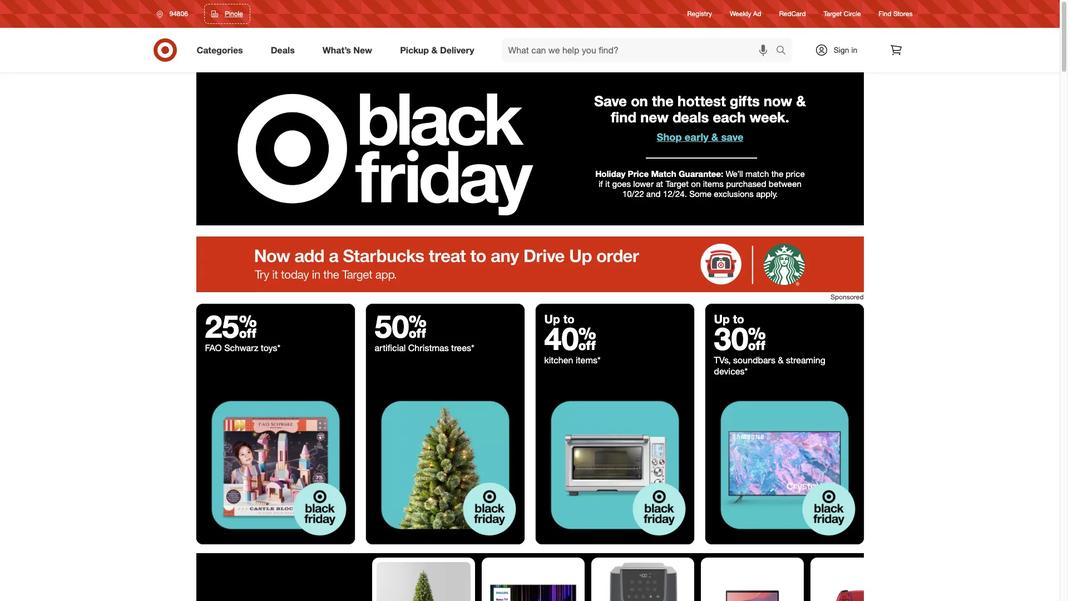 Task type: vqa. For each thing, say whether or not it's contained in the screenshot.
30
yes



Task type: describe. For each thing, give the bounding box(es) containing it.
deals
[[271, 44, 295, 55]]

tvs, soundbars & streaming devices*
[[715, 355, 826, 377]]

to for 30
[[734, 312, 745, 326]]

guarantee:
[[679, 168, 724, 179]]

price
[[786, 168, 805, 179]]

pickup & delivery
[[400, 44, 475, 55]]

some
[[690, 189, 712, 199]]

categories link
[[187, 38, 257, 62]]

target inside 'we'll match the price if it goes lower at target on items purchased between 10/22 and 12/24. some exclusions apply.'
[[666, 179, 689, 189]]

target black friday image for fao schwarz toys*
[[196, 386, 355, 545]]

purchased
[[727, 179, 767, 189]]

exclusions
[[714, 189, 754, 199]]

black friday deals image
[[196, 72, 864, 225]]

week.
[[750, 108, 790, 126]]

weekly ad link
[[730, 9, 762, 19]]

holiday price match guarantee:
[[596, 168, 724, 179]]

delivery
[[440, 44, 475, 55]]

new
[[354, 44, 373, 55]]

registry
[[688, 10, 713, 18]]

target circle link
[[824, 9, 862, 19]]

stores
[[894, 10, 913, 18]]

each
[[713, 108, 746, 126]]

What can we help you find? suggestions appear below search field
[[502, 38, 779, 62]]

1 horizontal spatial target
[[824, 10, 843, 18]]

sign in
[[834, 45, 858, 55]]

12/24.
[[663, 189, 688, 199]]

sign in link
[[806, 38, 875, 62]]

we'll
[[726, 168, 744, 179]]

match
[[746, 168, 770, 179]]

streaming
[[787, 355, 826, 366]]

save
[[595, 93, 627, 110]]

redcard link
[[780, 9, 806, 19]]

pickup
[[400, 44, 429, 55]]

early
[[685, 131, 709, 143]]

& left save
[[712, 131, 719, 143]]

weekly ad
[[730, 10, 762, 18]]

tvs,
[[715, 355, 731, 366]]

we'll match the price if it goes lower at target on items purchased between 10/22 and 12/24. some exclusions apply.
[[599, 168, 805, 199]]

schwarz
[[224, 342, 259, 354]]

30
[[715, 320, 767, 358]]

gifts
[[730, 93, 760, 110]]

pinole
[[225, 9, 243, 18]]

40
[[545, 320, 597, 358]]

on inside save on the hottest gifts now & find new deals each week.
[[631, 93, 648, 110]]

now
[[764, 93, 793, 110]]

circle
[[844, 10, 862, 18]]

25 fao schwarz toys*
[[205, 307, 281, 354]]

search
[[771, 45, 798, 57]]

sign
[[834, 45, 850, 55]]

items*
[[576, 355, 601, 366]]

in
[[852, 45, 858, 55]]

advertisement region
[[196, 237, 864, 292]]

fao
[[205, 342, 222, 354]]

up for 30
[[715, 312, 730, 326]]

deals link
[[262, 38, 309, 62]]

kitchen items*
[[545, 355, 601, 366]]

artificial
[[375, 342, 406, 354]]



Task type: locate. For each thing, give the bounding box(es) containing it.
holiday
[[596, 168, 626, 179]]

up
[[545, 312, 561, 326], [715, 312, 730, 326]]

up up tvs,
[[715, 312, 730, 326]]

shop
[[657, 131, 682, 143]]

save on the hottest gifts now & find new deals each week.
[[595, 93, 807, 126]]

sponsored
[[831, 293, 864, 301]]

if
[[599, 179, 603, 189]]

to
[[564, 312, 575, 326], [734, 312, 745, 326]]

to for 40
[[564, 312, 575, 326]]

shop early & save
[[657, 131, 744, 143]]

1 to from the left
[[564, 312, 575, 326]]

0 horizontal spatial to
[[564, 312, 575, 326]]

0 horizontal spatial the
[[652, 93, 674, 110]]

target black friday image for artificial christmas trees*
[[366, 386, 525, 545]]

between
[[769, 179, 802, 189]]

target circle
[[824, 10, 862, 18]]

& right now
[[797, 93, 807, 110]]

search button
[[771, 38, 798, 65]]

1 horizontal spatial on
[[692, 179, 701, 189]]

50 artificial christmas trees*
[[375, 307, 475, 354]]

1 vertical spatial target
[[666, 179, 689, 189]]

the inside 'we'll match the price if it goes lower at target on items purchased between 10/22 and 12/24. some exclusions apply.'
[[772, 168, 784, 179]]

trees*
[[452, 342, 475, 354]]

to up 'soundbars'
[[734, 312, 745, 326]]

price
[[628, 168, 649, 179]]

the for on
[[652, 93, 674, 110]]

& inside tvs, soundbars & streaming devices*
[[779, 355, 784, 366]]

25
[[205, 307, 257, 345]]

0 horizontal spatial target
[[666, 179, 689, 189]]

2 target black friday image from the left
[[366, 386, 525, 545]]

find
[[611, 108, 637, 126]]

1 up to from the left
[[545, 312, 575, 326]]

1 vertical spatial on
[[692, 179, 701, 189]]

what's
[[323, 44, 351, 55]]

up up the kitchen
[[545, 312, 561, 326]]

match
[[652, 168, 677, 179]]

the for match
[[772, 168, 784, 179]]

up to for 30
[[715, 312, 745, 326]]

apply.
[[757, 189, 778, 199]]

& right pickup
[[432, 44, 438, 55]]

the left price on the right
[[772, 168, 784, 179]]

carousel region
[[196, 553, 864, 601]]

christmas
[[409, 342, 449, 354]]

2 up from the left
[[715, 312, 730, 326]]

on inside 'we'll match the price if it goes lower at target on items purchased between 10/22 and 12/24. some exclusions apply.'
[[692, 179, 701, 189]]

the
[[652, 93, 674, 110], [772, 168, 784, 179]]

target right at
[[666, 179, 689, 189]]

1 horizontal spatial the
[[772, 168, 784, 179]]

1 horizontal spatial up to
[[715, 312, 745, 326]]

& inside save on the hottest gifts now & find new deals each week.
[[797, 93, 807, 110]]

what's new
[[323, 44, 373, 55]]

items
[[704, 179, 724, 189]]

it
[[606, 179, 610, 189]]

target black friday image
[[196, 386, 355, 545], [366, 386, 525, 545], [536, 386, 695, 545], [706, 386, 864, 545]]

0 horizontal spatial up to
[[545, 312, 575, 326]]

50
[[375, 307, 427, 345]]

1 vertical spatial the
[[772, 168, 784, 179]]

up for 40
[[545, 312, 561, 326]]

target left "circle"
[[824, 10, 843, 18]]

save
[[722, 131, 744, 143]]

registry link
[[688, 9, 713, 19]]

target black friday image for tvs, soundbars & streaming devices*
[[706, 386, 864, 545]]

to up kitchen items*
[[564, 312, 575, 326]]

on right save
[[631, 93, 648, 110]]

and
[[647, 189, 661, 199]]

toys*
[[261, 342, 281, 354]]

goes
[[613, 179, 631, 189]]

0 vertical spatial the
[[652, 93, 674, 110]]

the up 'shop' in the top of the page
[[652, 93, 674, 110]]

find stores
[[879, 10, 913, 18]]

soundbars
[[734, 355, 776, 366]]

1 horizontal spatial up
[[715, 312, 730, 326]]

deals
[[673, 108, 709, 126]]

target black friday image for kitchen items*
[[536, 386, 695, 545]]

0 vertical spatial target
[[824, 10, 843, 18]]

4 target black friday image from the left
[[706, 386, 864, 545]]

1 target black friday image from the left
[[196, 386, 355, 545]]

&
[[432, 44, 438, 55], [797, 93, 807, 110], [712, 131, 719, 143], [779, 355, 784, 366]]

find
[[879, 10, 892, 18]]

up to up tvs,
[[715, 312, 745, 326]]

devices*
[[715, 366, 748, 377]]

at
[[656, 179, 664, 189]]

on left 'items'
[[692, 179, 701, 189]]

target
[[824, 10, 843, 18], [666, 179, 689, 189]]

on
[[631, 93, 648, 110], [692, 179, 701, 189]]

3 target black friday image from the left
[[536, 386, 695, 545]]

ad
[[754, 10, 762, 18]]

94806
[[170, 9, 188, 18]]

weekly
[[730, 10, 752, 18]]

1 horizontal spatial to
[[734, 312, 745, 326]]

new
[[641, 108, 669, 126]]

pickup & delivery link
[[391, 38, 489, 62]]

0 horizontal spatial up
[[545, 312, 561, 326]]

what's new link
[[313, 38, 386, 62]]

up to up the kitchen
[[545, 312, 575, 326]]

categories
[[197, 44, 243, 55]]

2 up to from the left
[[715, 312, 745, 326]]

0 vertical spatial on
[[631, 93, 648, 110]]

find stores link
[[879, 9, 913, 19]]

1 up from the left
[[545, 312, 561, 326]]

2 to from the left
[[734, 312, 745, 326]]

& left streaming
[[779, 355, 784, 366]]

hottest
[[678, 93, 726, 110]]

lower
[[634, 179, 654, 189]]

0 horizontal spatial on
[[631, 93, 648, 110]]

pinole button
[[204, 4, 250, 24]]

up to for 40
[[545, 312, 575, 326]]

redcard
[[780, 10, 806, 18]]

the inside save on the hottest gifts now & find new deals each week.
[[652, 93, 674, 110]]

up to
[[545, 312, 575, 326], [715, 312, 745, 326]]

10/22
[[623, 189, 644, 199]]

kitchen
[[545, 355, 574, 366]]

94806 button
[[149, 4, 200, 24]]



